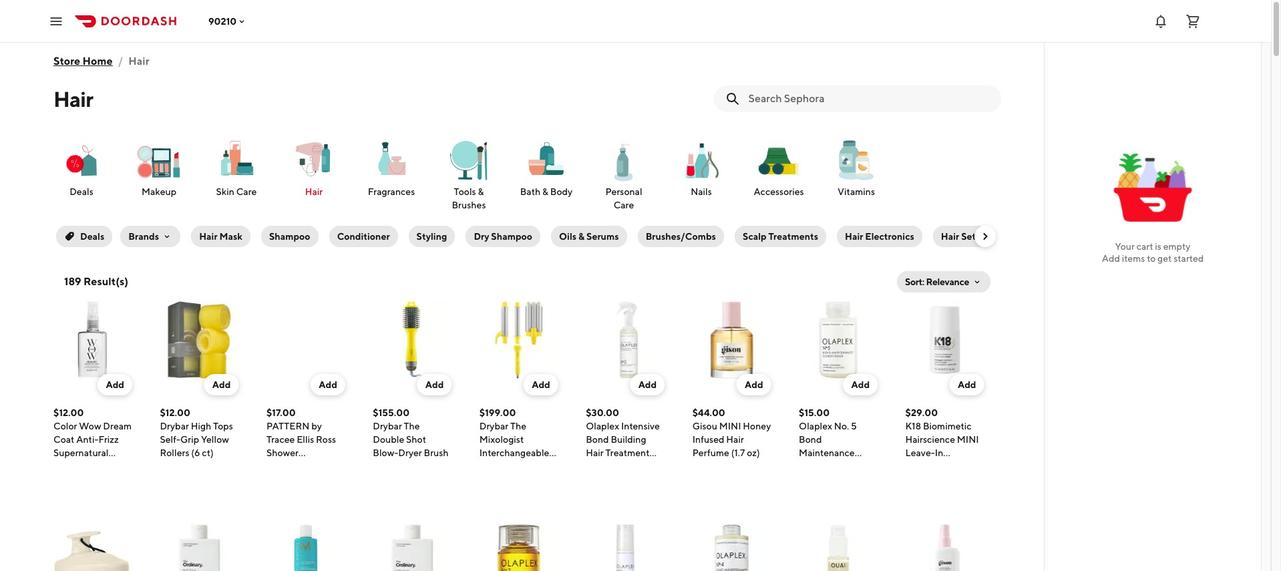 Task type: vqa. For each thing, say whether or not it's contained in the screenshot.


Task type: describe. For each thing, give the bounding box(es) containing it.
makeup
[[142, 186, 177, 197]]

ouai mini hair oil (0.45 oz) image
[[799, 524, 878, 571]]

add inside your cart is empty add items to get started
[[1102, 253, 1121, 264]]

add for $199.00 drybar the mixologist interchangeable styling iron
[[532, 380, 551, 390]]

dry shampoo
[[474, 231, 533, 242]]

mini inside $44.00 gisou mini honey infused hair perfume (1.7 oz)
[[720, 421, 741, 432]]

styling link
[[406, 223, 458, 250]]

frizz
[[99, 434, 119, 445]]

double
[[373, 434, 405, 445]]

dryer
[[399, 448, 422, 458]]

mini inside $29.00 k18 biomimetic hairscience mini leave-in molecular repair hair mask (0.5 oz)
[[957, 434, 979, 445]]

dream
[[103, 421, 132, 432]]

(5.2
[[632, 461, 648, 472]]

$12.00 for color
[[53, 408, 84, 418]]

sort: relevance
[[905, 277, 970, 287]]

coat
[[53, 434, 74, 445]]

grip
[[180, 434, 199, 445]]

care for skin care
[[236, 186, 257, 197]]

shower
[[267, 448, 299, 458]]

bath & body image
[[523, 137, 571, 179]]

$155.00
[[373, 408, 410, 418]]

moroccanoil moisture repair shampoo (8.5 oz) image
[[267, 524, 345, 571]]

started
[[1174, 253, 1204, 264]]

brushes/combs button
[[638, 226, 724, 247]]

cart
[[1137, 241, 1154, 252]]

accessories image
[[755, 137, 803, 185]]

next image
[[980, 231, 991, 242]]

olaplex no. 5 bond maintenance conditioner (3.3 oz) image
[[799, 301, 878, 380]]

$29.00 k18 biomimetic hairscience mini leave-in molecular repair hair mask (0.5 oz)
[[906, 408, 983, 485]]

self-
[[160, 434, 180, 445]]

k18 biomimetic hairscience mini leave-in molecular repair hair mask (0.5 oz) image
[[906, 301, 985, 380]]

drybar for drybar the mixologist interchangeable styling iron
[[480, 421, 509, 432]]

tools
[[454, 186, 476, 197]]

skin care image
[[213, 137, 261, 179]]

oz) inside $44.00 gisou mini honey infused hair perfume (1.7 oz)
[[747, 448, 760, 458]]

drybar high tops self-grip yellow rollers (6 ct) image
[[160, 301, 239, 380]]

vitamins
[[838, 186, 875, 197]]

deals image
[[57, 137, 106, 185]]

mask inside $29.00 k18 biomimetic hairscience mini leave-in molecular repair hair mask (0.5 oz)
[[925, 474, 948, 485]]

Search Sephora search field
[[749, 92, 991, 106]]

treatment inside $12.00 color wow dream coat anti-frizz supernatural spray treatment mini (1.7 oz)
[[79, 461, 124, 472]]

$199.00 drybar the mixologist interchangeable styling iron
[[480, 408, 550, 472]]

sort: relevance button
[[897, 271, 991, 293]]

skin care link
[[203, 136, 270, 199]]

gisou mini honey infused hair perfume (1.7 oz) image
[[693, 301, 772, 380]]

deals link
[[48, 136, 115, 199]]

olaplex no.7 bonding hair oil (1 oz) image
[[480, 524, 559, 571]]

shampoo inside button
[[269, 231, 311, 242]]

hair mask
[[199, 231, 243, 242]]

your cart is empty add items to get started
[[1102, 241, 1204, 264]]

ceremonia scalp massager image
[[53, 524, 132, 571]]

$44.00 gisou mini honey infused hair perfume (1.7 oz)
[[693, 408, 771, 458]]

styling inside button
[[417, 231, 447, 242]]

infused
[[693, 434, 725, 445]]

$155.00 drybar the double shot blow-dryer brush
[[373, 408, 449, 458]]

189 result(s)
[[64, 275, 128, 288]]

hair inside $29.00 k18 biomimetic hairscience mini leave-in molecular repair hair mask (0.5 oz)
[[906, 474, 924, 485]]

scalp treatments button
[[735, 226, 827, 247]]

(6
[[191, 448, 200, 458]]

rollers
[[160, 448, 189, 458]]

hair sets
[[942, 231, 981, 242]]

notification bell image
[[1153, 13, 1170, 29]]

fragrances image
[[368, 137, 416, 179]]

personal
[[606, 186, 643, 197]]

fragrances
[[368, 186, 415, 197]]

vitamins image
[[833, 137, 881, 185]]

add for $29.00 k18 biomimetic hairscience mini leave-in molecular repair hair mask (0.5 oz)
[[958, 380, 977, 390]]

the for $199.00
[[511, 421, 527, 432]]

shampoo button
[[261, 226, 319, 247]]

hair image
[[290, 137, 338, 179]]

gisou honey infused leave-in conditioner (5.1 oz) image
[[906, 524, 985, 571]]

store
[[53, 55, 80, 67]]

maintenance
[[799, 448, 855, 458]]

tools & brushes
[[452, 186, 486, 211]]

get
[[1158, 253, 1172, 264]]

5
[[851, 421, 857, 432]]

perfume
[[693, 448, 730, 458]]

styling button
[[409, 226, 455, 247]]

mini inside $12.00 color wow dream coat anti-frizz supernatural spray treatment mini (1.7 oz)
[[53, 474, 75, 485]]

hair inside $44.00 gisou mini honey infused hair perfume (1.7 oz)
[[727, 434, 744, 445]]

empty
[[1164, 241, 1191, 252]]

add for $17.00 pattern by tracee ellis ross shower detangling brush
[[319, 380, 337, 390]]

add for $12.00 drybar high tops self-grip yellow rollers (6 ct)
[[212, 380, 231, 390]]

brushes/combs
[[646, 231, 716, 242]]

$12.00 color wow dream coat anti-frizz supernatural spray treatment mini (1.7 oz)
[[53, 408, 132, 485]]

items
[[1123, 253, 1146, 264]]

1 vertical spatial deals
[[80, 231, 104, 242]]

brands
[[129, 231, 159, 242]]

olaplex intensive bond building hair treatment number 0 (5.2 oz) image
[[586, 301, 665, 380]]

pattern
[[267, 421, 310, 432]]

conditioner button
[[329, 226, 398, 247]]

brushes/combs link
[[635, 223, 727, 250]]

0 items, open order cart image
[[1186, 13, 1202, 29]]

add for $44.00 gisou mini honey infused hair perfume (1.7 oz)
[[745, 380, 764, 390]]

anti-
[[76, 434, 99, 445]]

(3.3
[[852, 461, 868, 472]]

leave-
[[906, 448, 936, 458]]

high
[[191, 421, 211, 432]]

oz) inside $29.00 k18 biomimetic hairscience mini leave-in molecular repair hair mask (0.5 oz)
[[970, 474, 983, 485]]

dry
[[474, 231, 490, 242]]

scalp treatments
[[743, 231, 819, 242]]

personal care
[[606, 186, 643, 211]]

hair inside $30.00 olaplex intensive bond building hair treatment number 0 (5.2 oz)
[[586, 448, 604, 458]]

care for personal care
[[614, 200, 634, 211]]

hair link
[[281, 136, 348, 199]]

brands button
[[121, 226, 181, 247]]

add for $15.00 olaplex no. 5 bond maintenance conditioner (3.3 oz)
[[852, 380, 870, 390]]

the ordinary sulphate 4% shampoo cleanser (8.1 oz) image
[[160, 524, 239, 571]]

$15.00
[[799, 408, 830, 418]]

& for oils
[[579, 231, 585, 242]]

number
[[586, 461, 621, 472]]

add for $155.00 drybar the double shot blow-dryer brush
[[426, 380, 444, 390]]

olaplex for building
[[586, 421, 620, 432]]

189
[[64, 275, 81, 288]]

hair electronics link
[[835, 223, 925, 250]]

drybar the mixologist interchangeable styling iron image
[[480, 301, 559, 380]]

oz) inside $15.00 olaplex no. 5 bond maintenance conditioner (3.3 oz)
[[799, 474, 812, 485]]

your
[[1116, 241, 1135, 252]]

home
[[83, 55, 113, 67]]

yellow
[[201, 434, 229, 445]]

hair right /
[[129, 55, 149, 67]]

bond inside $30.00 olaplex intensive bond building hair treatment number 0 (5.2 oz)
[[586, 434, 609, 445]]

intensive
[[621, 421, 660, 432]]

personal care link
[[591, 136, 658, 213]]

scalp treatments link
[[732, 223, 829, 250]]

$199.00
[[480, 408, 516, 418]]

styling inside $199.00 drybar the mixologist interchangeable styling iron
[[480, 461, 509, 472]]



Task type: locate. For each thing, give the bounding box(es) containing it.
drybar the double shot blow-dryer brush image
[[373, 301, 452, 380]]

the up shot
[[404, 421, 420, 432]]

styling left the dry
[[417, 231, 447, 242]]

& right oils
[[579, 231, 585, 242]]

2 shampoo from the left
[[491, 231, 533, 242]]

ellis
[[297, 434, 314, 445]]

conditioner inside $15.00 olaplex no. 5 bond maintenance conditioner (3.3 oz)
[[799, 461, 851, 472]]

mask down skin care
[[219, 231, 243, 242]]

0 horizontal spatial bond
[[586, 434, 609, 445]]

conditioner down fragrances
[[337, 231, 390, 242]]

olaplex no. 4 bond maintenance shampoo (8.5 oz) image
[[693, 524, 772, 571]]

add up intensive
[[639, 380, 657, 390]]

shampoo inside 'button'
[[491, 231, 533, 242]]

brush inside $17.00 pattern by tracee ellis ross shower detangling brush
[[316, 461, 340, 472]]

hair
[[129, 55, 149, 67], [53, 86, 93, 112], [305, 186, 323, 197], [199, 231, 218, 242], [845, 231, 864, 242], [942, 231, 960, 242], [727, 434, 744, 445], [586, 448, 604, 458], [906, 474, 924, 485]]

& inside tools & brushes
[[478, 186, 484, 197]]

0 vertical spatial treatment
[[606, 448, 650, 458]]

1 vertical spatial styling
[[480, 461, 509, 472]]

2 $12.00 from the left
[[160, 408, 190, 418]]

spray
[[53, 461, 78, 472]]

mixologist
[[480, 434, 524, 445]]

add button
[[98, 374, 132, 396], [98, 374, 132, 396], [204, 374, 239, 396], [204, 374, 239, 396], [311, 374, 345, 396], [311, 374, 345, 396], [418, 374, 452, 396], [418, 374, 452, 396], [524, 374, 559, 396], [524, 374, 559, 396], [631, 374, 665, 396], [631, 374, 665, 396], [737, 374, 772, 396], [737, 374, 772, 396], [844, 374, 878, 396], [844, 374, 878, 396], [950, 374, 985, 396], [950, 374, 985, 396]]

(1.7 inside $44.00 gisou mini honey infused hair perfume (1.7 oz)
[[732, 448, 745, 458]]

treatment inside $30.00 olaplex intensive bond building hair treatment number 0 (5.2 oz)
[[606, 448, 650, 458]]

shampoo
[[269, 231, 311, 242], [491, 231, 533, 242]]

drybar inside $12.00 drybar high tops self-grip yellow rollers (6 ct)
[[160, 421, 189, 432]]

$12.00
[[53, 408, 84, 418], [160, 408, 190, 418]]

oz) right (5.2
[[650, 461, 663, 472]]

fragrances link
[[358, 136, 425, 199]]

oils & serums
[[559, 231, 619, 242]]

1 vertical spatial brush
[[316, 461, 340, 472]]

2 drybar from the left
[[373, 421, 402, 432]]

drybar up 'double'
[[373, 421, 402, 432]]

result(s)
[[84, 275, 128, 288]]

hair up the number
[[586, 448, 604, 458]]

deals down "deals" image
[[70, 186, 93, 197]]

1 vertical spatial care
[[614, 200, 634, 211]]

0 horizontal spatial brush
[[316, 461, 340, 472]]

add for $30.00 olaplex intensive bond building hair treatment number 0 (5.2 oz)
[[639, 380, 657, 390]]

1 shampoo from the left
[[269, 231, 311, 242]]

molecular
[[906, 461, 949, 472]]

bond down $30.00
[[586, 434, 609, 445]]

1 $12.00 from the left
[[53, 408, 84, 418]]

drybar down $199.00 at the left bottom of page
[[480, 421, 509, 432]]

1 vertical spatial treatment
[[79, 461, 124, 472]]

personal care image
[[600, 137, 648, 185]]

0 horizontal spatial conditioner
[[337, 231, 390, 242]]

olaplex
[[586, 421, 620, 432], [799, 421, 833, 432]]

1 horizontal spatial $12.00
[[160, 408, 190, 418]]

$12.00 for drybar
[[160, 408, 190, 418]]

mask
[[219, 231, 243, 242], [925, 474, 948, 485]]

oz) right (0.5
[[970, 474, 983, 485]]

pattern by tracee ellis ross shower detangling brush image
[[267, 301, 345, 380]]

oz) down honey on the right of the page
[[747, 448, 760, 458]]

hair left electronics
[[845, 231, 864, 242]]

1 horizontal spatial conditioner
[[799, 461, 851, 472]]

(1.7 right perfume
[[732, 448, 745, 458]]

1 horizontal spatial the
[[511, 421, 527, 432]]

nails link
[[668, 136, 735, 199]]

2 olaplex from the left
[[799, 421, 833, 432]]

care right skin
[[236, 186, 257, 197]]

(0.5
[[950, 474, 968, 485]]

bond up maintenance
[[799, 434, 822, 445]]

mask inside button
[[219, 231, 243, 242]]

add down your
[[1102, 253, 1121, 264]]

blow-
[[373, 448, 399, 458]]

store home link
[[53, 48, 113, 75]]

0 horizontal spatial mask
[[219, 231, 243, 242]]

hair down honey on the right of the page
[[727, 434, 744, 445]]

hair inside button
[[845, 231, 864, 242]]

2 horizontal spatial mini
[[957, 434, 979, 445]]

hair down hair image
[[305, 186, 323, 197]]

0 vertical spatial (1.7
[[732, 448, 745, 458]]

bath & body link
[[513, 136, 580, 199]]

0 horizontal spatial drybar
[[160, 421, 189, 432]]

shot
[[406, 434, 426, 445]]

0 horizontal spatial treatment
[[79, 461, 124, 472]]

oz) inside $12.00 color wow dream coat anti-frizz supernatural spray treatment mini (1.7 oz)
[[93, 474, 106, 485]]

hair down skin
[[199, 231, 218, 242]]

$12.00 inside $12.00 drybar high tops self-grip yellow rollers (6 ct)
[[160, 408, 190, 418]]

hair sets button
[[934, 226, 989, 247]]

sort:
[[905, 277, 925, 287]]

oz) inside $30.00 olaplex intensive bond building hair treatment number 0 (5.2 oz)
[[650, 461, 663, 472]]

2 horizontal spatial drybar
[[480, 421, 509, 432]]

vitamins link
[[823, 136, 890, 199]]

3 drybar from the left
[[480, 421, 509, 432]]

0 horizontal spatial care
[[236, 186, 257, 197]]

0 vertical spatial mini
[[720, 421, 741, 432]]

add up dream
[[106, 380, 124, 390]]

add up 'by' at the left of the page
[[319, 380, 337, 390]]

mini down $44.00
[[720, 421, 741, 432]]

wow
[[79, 421, 101, 432]]

0 vertical spatial styling
[[417, 231, 447, 242]]

treatments
[[769, 231, 819, 242]]

is
[[1156, 241, 1162, 252]]

$44.00
[[693, 408, 726, 418]]

interchangeable
[[480, 448, 550, 458]]

drybar for drybar high tops self-grip yellow rollers (6 ct)
[[160, 421, 189, 432]]

deals up 189 result(s)
[[80, 231, 104, 242]]

add up biomimetic
[[958, 380, 977, 390]]

2 horizontal spatial &
[[579, 231, 585, 242]]

electronics
[[866, 231, 915, 242]]

add
[[1102, 253, 1121, 264], [106, 380, 124, 390], [212, 380, 231, 390], [319, 380, 337, 390], [426, 380, 444, 390], [532, 380, 551, 390], [639, 380, 657, 390], [745, 380, 764, 390], [852, 380, 870, 390], [958, 380, 977, 390]]

conditioner down maintenance
[[799, 461, 851, 472]]

oz) down supernatural
[[93, 474, 106, 485]]

conditioner inside button
[[337, 231, 390, 242]]

styling
[[417, 231, 447, 242], [480, 461, 509, 472]]

0 horizontal spatial $12.00
[[53, 408, 84, 418]]

brush down ross
[[316, 461, 340, 472]]

bath & body
[[520, 186, 573, 197]]

1 horizontal spatial &
[[543, 186, 549, 197]]

1 vertical spatial (1.7
[[77, 474, 91, 485]]

ross
[[316, 434, 336, 445]]

1 vertical spatial mini
[[957, 434, 979, 445]]

brush inside $155.00 drybar the double shot blow-dryer brush
[[424, 448, 449, 458]]

& right bath
[[543, 186, 549, 197]]

$12.00 inside $12.00 color wow dream coat anti-frizz supernatural spray treatment mini (1.7 oz)
[[53, 408, 84, 418]]

2 the from the left
[[511, 421, 527, 432]]

care down personal
[[614, 200, 634, 211]]

hair down molecular on the bottom right
[[906, 474, 924, 485]]

drybar inside $199.00 drybar the mixologist interchangeable styling iron
[[480, 421, 509, 432]]

mini down spray
[[53, 474, 75, 485]]

add up honey on the right of the page
[[745, 380, 764, 390]]

deals
[[70, 186, 93, 197], [80, 231, 104, 242]]

hair mask link
[[189, 223, 253, 250]]

add up 5
[[852, 380, 870, 390]]

to
[[1148, 253, 1156, 264]]

1 the from the left
[[404, 421, 420, 432]]

0 horizontal spatial shampoo
[[269, 231, 311, 242]]

$30.00 olaplex intensive bond building hair treatment number 0 (5.2 oz)
[[586, 408, 663, 472]]

1 horizontal spatial (1.7
[[732, 448, 745, 458]]

k18
[[906, 421, 922, 432]]

color wow dream coat anti-frizz supernatural spray treatment mini (1.7 oz) image
[[53, 301, 132, 380]]

olaplex inside $30.00 olaplex intensive bond building hair treatment number 0 (5.2 oz)
[[586, 421, 620, 432]]

add up $199.00 drybar the mixologist interchangeable styling iron
[[532, 380, 551, 390]]

bond inside $15.00 olaplex no. 5 bond maintenance conditioner (3.3 oz)
[[799, 434, 822, 445]]

$17.00 pattern by tracee ellis ross shower detangling brush
[[267, 408, 340, 472]]

the for $155.00
[[404, 421, 420, 432]]

90210
[[209, 16, 237, 26]]

dry shampoo link
[[463, 223, 543, 250]]

treatment down building
[[606, 448, 650, 458]]

0 horizontal spatial olaplex
[[586, 421, 620, 432]]

1 bond from the left
[[586, 434, 609, 445]]

olaplex down $15.00
[[799, 421, 833, 432]]

add for $12.00 color wow dream coat anti-frizz supernatural spray treatment mini (1.7 oz)
[[106, 380, 124, 390]]

1 horizontal spatial styling
[[480, 461, 509, 472]]

1 horizontal spatial mini
[[720, 421, 741, 432]]

1 horizontal spatial drybar
[[373, 421, 402, 432]]

mask down molecular on the bottom right
[[925, 474, 948, 485]]

building
[[611, 434, 647, 445]]

&
[[478, 186, 484, 197], [543, 186, 549, 197], [579, 231, 585, 242]]

honey
[[743, 421, 771, 432]]

1 horizontal spatial bond
[[799, 434, 822, 445]]

hair down store
[[53, 86, 93, 112]]

1 horizontal spatial shampoo
[[491, 231, 533, 242]]

0 horizontal spatial mini
[[53, 474, 75, 485]]

1 drybar from the left
[[160, 421, 189, 432]]

biomimetic
[[923, 421, 972, 432]]

hair electronics
[[845, 231, 915, 242]]

$15.00 olaplex no. 5 bond maintenance conditioner (3.3 oz)
[[799, 408, 868, 485]]

/
[[118, 55, 123, 67]]

1 horizontal spatial care
[[614, 200, 634, 211]]

drybar up the self-
[[160, 421, 189, 432]]

2 vertical spatial mini
[[53, 474, 75, 485]]

1 horizontal spatial olaplex
[[799, 421, 833, 432]]

0 horizontal spatial &
[[478, 186, 484, 197]]

makeup link
[[126, 136, 192, 199]]

add up $155.00 drybar the double shot blow-dryer brush
[[426, 380, 444, 390]]

olaplex bond protector nourishing hair serum number 9 (3 oz) image
[[586, 524, 665, 571]]

gisou
[[693, 421, 718, 432]]

oils & serums link
[[549, 223, 630, 250]]

0 vertical spatial mask
[[219, 231, 243, 242]]

oz) down maintenance
[[799, 474, 812, 485]]

detangling
[[267, 461, 314, 472]]

mini down biomimetic
[[957, 434, 979, 445]]

$29.00
[[906, 408, 938, 418]]

the inside $199.00 drybar the mixologist interchangeable styling iron
[[511, 421, 527, 432]]

$12.00 up the self-
[[160, 408, 190, 418]]

1 horizontal spatial mask
[[925, 474, 948, 485]]

2 bond from the left
[[799, 434, 822, 445]]

care
[[236, 186, 257, 197], [614, 200, 634, 211]]

treatment down supernatural
[[79, 461, 124, 472]]

& right tools at left top
[[478, 186, 484, 197]]

olaplex down $30.00
[[586, 421, 620, 432]]

0 vertical spatial deals
[[70, 186, 93, 197]]

the ordinary behentrimonium chloride 2% conditioner (8.1 oz) image
[[373, 524, 452, 571]]

the inside $155.00 drybar the double shot blow-dryer brush
[[404, 421, 420, 432]]

1 horizontal spatial brush
[[424, 448, 449, 458]]

care inside personal care
[[614, 200, 634, 211]]

brush down shot
[[424, 448, 449, 458]]

oils
[[559, 231, 577, 242]]

the up mixologist
[[511, 421, 527, 432]]

$17.00
[[267, 408, 296, 418]]

1 olaplex from the left
[[586, 421, 620, 432]]

$12.00 up color
[[53, 408, 84, 418]]

0 vertical spatial care
[[236, 186, 257, 197]]

drybar inside $155.00 drybar the double shot blow-dryer brush
[[373, 421, 402, 432]]

tools & brushes image
[[445, 137, 493, 185]]

olaplex inside $15.00 olaplex no. 5 bond maintenance conditioner (3.3 oz)
[[799, 421, 833, 432]]

open menu image
[[48, 13, 64, 29]]

0 vertical spatial conditioner
[[337, 231, 390, 242]]

& for tools
[[478, 186, 484, 197]]

(1.7 inside $12.00 color wow dream coat anti-frizz supernatural spray treatment mini (1.7 oz)
[[77, 474, 91, 485]]

1 vertical spatial mask
[[925, 474, 948, 485]]

& inside 'button'
[[579, 231, 585, 242]]

bond
[[586, 434, 609, 445], [799, 434, 822, 445]]

0 horizontal spatial (1.7
[[77, 474, 91, 485]]

0 horizontal spatial the
[[404, 421, 420, 432]]

1 vertical spatial conditioner
[[799, 461, 851, 472]]

hair left sets
[[942, 231, 960, 242]]

drybar for drybar the double shot blow-dryer brush
[[373, 421, 402, 432]]

olaplex for bond
[[799, 421, 833, 432]]

accessories link
[[746, 136, 813, 199]]

1 horizontal spatial treatment
[[606, 448, 650, 458]]

nails
[[691, 186, 712, 197]]

makeup image
[[135, 137, 183, 185]]

& for bath
[[543, 186, 549, 197]]

styling down interchangeable
[[480, 461, 509, 472]]

bath
[[520, 186, 541, 197]]

by
[[312, 421, 322, 432]]

0 horizontal spatial styling
[[417, 231, 447, 242]]

scalp
[[743, 231, 767, 242]]

skin care
[[216, 186, 257, 197]]

(1.7 down spray
[[77, 474, 91, 485]]

add up tops
[[212, 380, 231, 390]]

nails image
[[678, 137, 726, 185]]

iron
[[511, 461, 528, 472]]

hair electronics button
[[837, 226, 923, 247]]

in
[[936, 448, 944, 458]]

0 vertical spatial brush
[[424, 448, 449, 458]]

(1.7
[[732, 448, 745, 458], [77, 474, 91, 485]]



